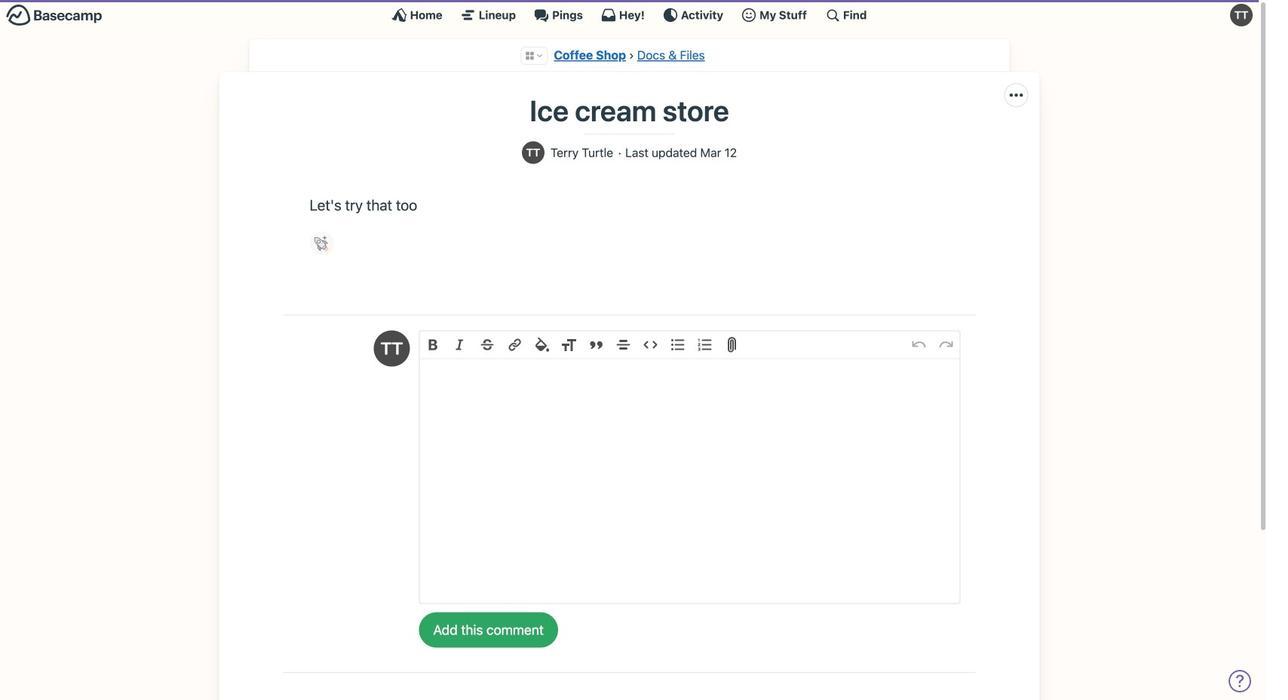 Task type: describe. For each thing, give the bounding box(es) containing it.
mar 12 element
[[701, 146, 737, 160]]



Task type: vqa. For each thing, say whether or not it's contained in the screenshot.
JENNIFER YOUNG icon
no



Task type: locate. For each thing, give the bounding box(es) containing it.
Type your comment here… text field
[[420, 360, 960, 604]]

keyboard shortcut: ⌘ + / image
[[825, 8, 840, 23]]

main element
[[0, 0, 1259, 29]]

None submit
[[419, 613, 558, 649]]

switch accounts image
[[6, 4, 103, 27]]

terry turtle image
[[1231, 4, 1253, 26], [522, 142, 545, 164]]

1 horizontal spatial terry turtle image
[[1231, 4, 1253, 26]]

0 vertical spatial terry turtle image
[[1231, 4, 1253, 26]]

1 vertical spatial terry turtle image
[[522, 142, 545, 164]]

terry turtle image
[[374, 331, 410, 367]]

0 horizontal spatial terry turtle image
[[522, 142, 545, 164]]



